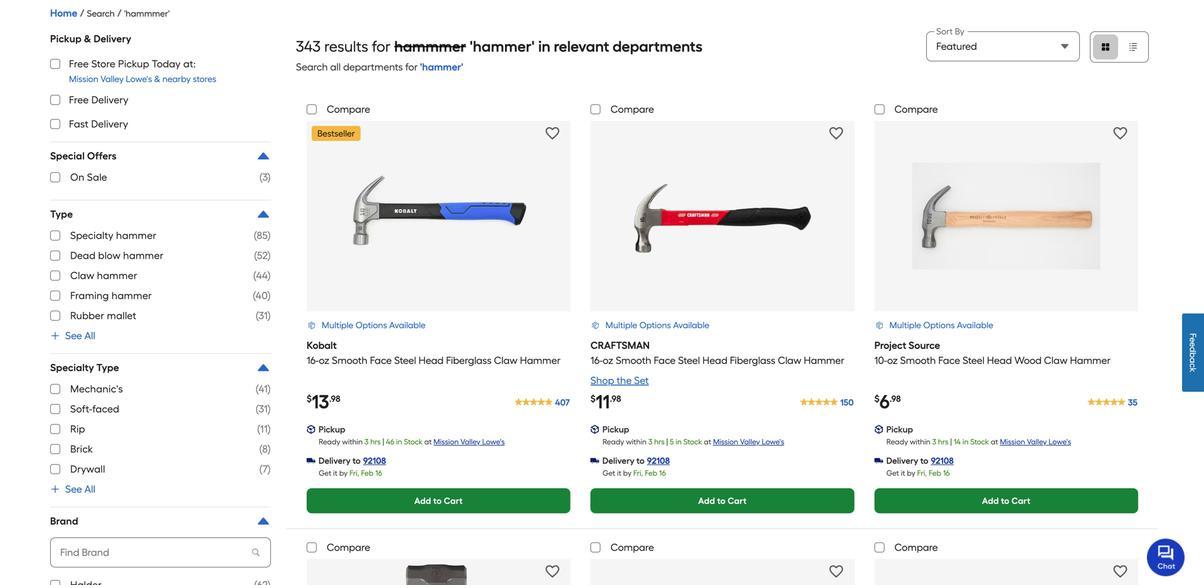 Task type: vqa. For each thing, say whether or not it's contained in the screenshot.
Traditional
no



Task type: locate. For each thing, give the bounding box(es) containing it.
3 left the 46
[[365, 438, 369, 447]]

3 steel from the left
[[963, 355, 985, 367]]

92108 for 14
[[931, 456, 954, 467]]

0 vertical spatial 31
[[259, 310, 268, 322]]

triangle up image inside special offers button
[[256, 149, 271, 164]]

16- down kobalt
[[307, 355, 319, 367]]

search inside home / search / 'hammmer'
[[87, 8, 115, 19]]

3 get it by fri, feb 16 from the left
[[886, 469, 950, 478]]

$
[[307, 394, 312, 404], [591, 394, 596, 404], [874, 394, 880, 404]]

3 truck filled image from the left
[[874, 457, 883, 466]]

( down 41
[[256, 404, 259, 415]]

1 horizontal spatial get
[[603, 469, 615, 478]]

3 92108 button from the left
[[931, 455, 954, 467]]

1 all from the top
[[84, 330, 95, 342]]

in left relevant on the top of page
[[538, 37, 550, 55]]

3 multiple from the left
[[889, 320, 921, 331]]

pickup down home link
[[50, 33, 82, 45]]

0 horizontal spatial feb
[[361, 469, 374, 478]]

type
[[50, 209, 73, 220], [96, 362, 119, 374]]

3 cart from the left
[[1012, 496, 1031, 507]]

2 multiple options available link from the left
[[591, 319, 709, 332]]

b
[[1188, 353, 1198, 358]]

2 free from the top
[[69, 94, 89, 106]]

see right plus icon in the bottom left of the page
[[65, 484, 82, 496]]

free left store
[[69, 58, 89, 70]]

2 horizontal spatial add
[[982, 496, 999, 507]]

1 vertical spatial triangle up image
[[256, 207, 271, 222]]

triangle up image up ( 85 )
[[256, 207, 271, 222]]

16
[[375, 469, 382, 478], [659, 469, 666, 478], [943, 469, 950, 478]]

pickup for ready within 3 hrs | 46 in stock at mission valley lowe's
[[319, 425, 345, 435]]

1 horizontal spatial add
[[698, 496, 715, 507]]

1 horizontal spatial 16
[[659, 469, 666, 478]]

delivery to 92108 for ready within 3 hrs | 5 in stock at mission valley lowe's
[[602, 456, 670, 467]]

31 down ( 40 )
[[259, 310, 268, 322]]

( 31 ) for mallet
[[256, 310, 271, 322]]

0 horizontal spatial fri,
[[349, 469, 359, 478]]

hammer inside the kobalt 16-oz smooth face steel head fiberglass claw hammer
[[520, 355, 561, 367]]

407
[[555, 398, 570, 408]]

1 .98 from the left
[[329, 394, 340, 404]]

2 horizontal spatial get
[[886, 469, 899, 478]]

0 horizontal spatial add to cart
[[414, 496, 463, 507]]

8
[[262, 444, 268, 456]]

see all for drywall
[[65, 484, 95, 496]]

3 hammer from the left
[[1070, 355, 1111, 367]]

2 horizontal spatial 16
[[943, 469, 950, 478]]

( down ( 11 )
[[259, 444, 262, 456]]

delivery to 92108 down 5
[[602, 456, 670, 467]]

ready down actual price $13.98 element
[[319, 438, 340, 447]]

4 ) from the top
[[268, 270, 271, 282]]

1 16- from the left
[[307, 355, 319, 367]]

16- inside craftsman 16-oz smooth face steel head fiberglass claw hammer
[[591, 355, 603, 367]]

fast
[[69, 118, 89, 130]]

3 $ from the left
[[874, 394, 880, 404]]

steel
[[394, 355, 416, 367], [678, 355, 700, 367], [963, 355, 985, 367]]

3 up ( 85 )
[[262, 172, 268, 183]]

2 all from the top
[[84, 484, 95, 496]]

0 horizontal spatial truck filled image
[[307, 457, 315, 466]]

2 horizontal spatial add to cart button
[[874, 489, 1138, 514]]

mission valley lowe's button for ready within 3 hrs | 46 in stock at mission valley lowe's
[[434, 436, 505, 449]]

1 horizontal spatial delivery to 92108
[[602, 456, 670, 467]]

e
[[1188, 338, 1198, 342], [1188, 342, 1198, 347]]

2 horizontal spatial 5 stars image
[[1087, 393, 1138, 411]]

6 ) from the top
[[268, 310, 271, 322]]

pickup image down $ 11 .98
[[591, 426, 599, 434]]

claw inside craftsman 16-oz smooth face steel head fiberglass claw hammer
[[778, 355, 801, 367]]

hrs for 14
[[938, 438, 948, 447]]

0 horizontal spatial head
[[419, 355, 444, 367]]

available up the kobalt 16-oz smooth face steel head fiberglass claw hammer
[[389, 320, 426, 331]]

head inside the kobalt 16-oz smooth face steel head fiberglass claw hammer
[[419, 355, 444, 367]]

2 | from the left
[[666, 438, 668, 447]]

feb down ready within 3 hrs | 14 in stock at mission valley lowe's
[[929, 469, 941, 478]]

pickup image down 6
[[874, 426, 883, 434]]

0 horizontal spatial available
[[389, 320, 426, 331]]

delivery to 92108 for ready within 3 hrs | 46 in stock at mission valley lowe's
[[319, 456, 386, 467]]

home
[[50, 7, 77, 19]]

16-
[[307, 355, 319, 367], [591, 355, 603, 367]]

ready down $ 11 .98
[[603, 438, 624, 447]]

3 16 from the left
[[943, 469, 950, 478]]

fri, for 5
[[633, 469, 643, 478]]

get
[[319, 469, 331, 478], [603, 469, 615, 478], [886, 469, 899, 478]]

2 at from the left
[[704, 438, 711, 447]]

multiple options available up source
[[889, 320, 993, 331]]

2 get it by fri, feb 16 from the left
[[603, 469, 666, 478]]

ready within 3 hrs | 46 in stock at mission valley lowe's
[[319, 438, 505, 447]]

$ 6 .98
[[874, 391, 901, 414]]

2 horizontal spatial it
[[901, 469, 905, 478]]

1 available from the left
[[389, 320, 426, 331]]

see all button down drywall
[[50, 482, 95, 497]]

/ right home
[[80, 7, 84, 19]]

3 hrs from the left
[[938, 438, 948, 447]]

within left the 46
[[342, 438, 363, 447]]

kobalt 16-oz smooth face steel head fiberglass claw hammer
[[307, 340, 561, 367]]

head
[[419, 355, 444, 367], [702, 355, 727, 367], [987, 355, 1012, 367]]

1 horizontal spatial type
[[96, 362, 119, 374]]

1 horizontal spatial multiple
[[606, 320, 637, 331]]

1 fri, from the left
[[349, 469, 359, 478]]

in for ready within 3 hrs | 5 in stock at mission valley lowe's
[[676, 438, 682, 447]]

type down on
[[50, 209, 73, 220]]

0 vertical spatial free
[[69, 58, 89, 70]]

type up mechanic's
[[96, 362, 119, 374]]

1 multiple options outlined image from the left
[[307, 321, 317, 331]]

multiple options available link up craftsman
[[591, 319, 709, 332]]

pickup right pickup image
[[319, 425, 345, 435]]

1 it from the left
[[333, 469, 337, 478]]

ready
[[319, 438, 340, 447], [603, 438, 624, 447], [886, 438, 908, 447]]

1 horizontal spatial available
[[673, 320, 709, 331]]

0 horizontal spatial $
[[307, 394, 312, 404]]

truck filled image down pickup image
[[307, 457, 315, 466]]

delivery down actual price $6.98 'element'
[[886, 456, 918, 467]]

triangle up image inside brand button
[[256, 514, 271, 529]]

see all down rubber
[[65, 330, 95, 342]]

claw right wood
[[1044, 355, 1068, 367]]

92108 button for 46
[[363, 455, 386, 467]]

1 horizontal spatial cart
[[728, 496, 747, 507]]

ready within 3 hrs | 5 in stock at mission valley lowe's
[[603, 438, 784, 447]]

1 horizontal spatial 92108 button
[[647, 455, 670, 467]]

0 vertical spatial specialty
[[70, 230, 114, 242]]

1 head from the left
[[419, 355, 444, 367]]

.98 inside $ 11 .98
[[610, 394, 621, 404]]

0 horizontal spatial .98
[[329, 394, 340, 404]]

0 horizontal spatial heart outline image
[[829, 127, 843, 140]]

1 vertical spatial specialty
[[50, 362, 94, 374]]

1 $ from the left
[[307, 394, 312, 404]]

at right the 46
[[424, 438, 432, 447]]

a
[[1188, 358, 1198, 363]]

all down drywall
[[84, 484, 95, 496]]

1 fiberglass from the left
[[446, 355, 492, 367]]

triangle up image for specialty type
[[256, 361, 271, 376]]

1 horizontal spatial heart outline image
[[1113, 565, 1127, 579]]

2 31 from the top
[[259, 404, 268, 415]]

triangle up image up ( 3 )
[[256, 149, 271, 164]]

2 horizontal spatial multiple
[[889, 320, 921, 331]]

2 ready from the left
[[603, 438, 624, 447]]

see all down drywall
[[65, 484, 95, 496]]

2 horizontal spatial fri,
[[917, 469, 927, 478]]

heart outline image
[[546, 127, 559, 140], [1113, 127, 1127, 140], [546, 565, 559, 579], [829, 565, 843, 579]]

( for soft-faced
[[256, 404, 259, 415]]

2 horizontal spatial .98
[[890, 394, 901, 404]]

1 horizontal spatial pickup image
[[874, 426, 883, 434]]

triangle up image for brand
[[256, 514, 271, 529]]

shop the set link
[[591, 368, 649, 388]]

delivery to 92108
[[319, 456, 386, 467], [602, 456, 670, 467], [886, 456, 954, 467]]

1 horizontal spatial |
[[666, 438, 668, 447]]

3 92108 from the left
[[931, 456, 954, 467]]

project
[[874, 340, 906, 352]]

hrs left 5
[[654, 438, 665, 447]]

available up craftsman 16-oz smooth face steel head fiberglass claw hammer
[[673, 320, 709, 331]]

2 horizontal spatial truck filled image
[[874, 457, 883, 466]]

10-
[[874, 355, 887, 367]]

add to cart
[[414, 496, 463, 507], [698, 496, 747, 507], [982, 496, 1031, 507]]

1 triangle up image from the top
[[256, 149, 271, 164]]

steel inside the kobalt 16-oz smooth face steel head fiberglass claw hammer
[[394, 355, 416, 367]]

0 vertical spatial all
[[84, 330, 95, 342]]

2 add to cart from the left
[[698, 496, 747, 507]]

( up 40
[[253, 270, 256, 282]]

hrs left 14
[[938, 438, 948, 447]]

2 truck filled image from the left
[[591, 457, 599, 466]]

stock right 14
[[970, 438, 989, 447]]

mission right 5
[[713, 438, 738, 447]]

$ down the shop
[[591, 394, 596, 404]]

1 vertical spatial departments
[[343, 61, 403, 73]]

1 vertical spatial &
[[154, 74, 160, 84]]

0 vertical spatial type
[[50, 209, 73, 220]]

delivery down $ 13 .98
[[319, 456, 351, 467]]

1 vertical spatial see
[[65, 484, 82, 496]]

0 horizontal spatial 11
[[260, 424, 268, 436]]

brand
[[50, 516, 78, 528]]

all
[[84, 330, 95, 342], [84, 484, 95, 496]]

1 vertical spatial 31
[[259, 404, 268, 415]]

3 delivery to 92108 from the left
[[886, 456, 954, 467]]

$ inside $ 11 .98
[[591, 394, 596, 404]]

31 for rubber mallet
[[259, 310, 268, 322]]

at right 5
[[704, 438, 711, 447]]

smooth inside craftsman 16-oz smooth face steel head fiberglass claw hammer
[[616, 355, 651, 367]]

1 horizontal spatial steel
[[678, 355, 700, 367]]

feb down ready within 3 hrs | 5 in stock at mission valley lowe's
[[645, 469, 657, 478]]

add down ready within 3 hrs | 14 in stock at mission valley lowe's
[[982, 496, 999, 507]]

92108 down the 46
[[363, 456, 386, 467]]

1 vertical spatial search
[[296, 61, 328, 73]]

specialty up mechanic's
[[50, 362, 94, 374]]

) for brick
[[268, 444, 271, 456]]

.98 down the shop the set
[[610, 394, 621, 404]]

1 truck filled image from the left
[[307, 457, 315, 466]]

2 horizontal spatial multiple options available link
[[874, 319, 993, 332]]

multiple options available link up source
[[874, 319, 993, 332]]

0 vertical spatial &
[[84, 33, 91, 45]]

compare
[[327, 103, 370, 115], [611, 103, 654, 115], [894, 103, 938, 115], [327, 542, 370, 554], [611, 542, 654, 554], [894, 542, 938, 554]]

mission down store
[[69, 74, 98, 84]]

| for 14
[[950, 438, 952, 447]]

2 horizontal spatial steel
[[963, 355, 985, 367]]

0 horizontal spatial 92108 button
[[363, 455, 386, 467]]

stock right the 46
[[404, 438, 423, 447]]

within
[[342, 438, 363, 447], [626, 438, 647, 447], [910, 438, 930, 447]]

92108 down 14
[[931, 456, 954, 467]]

2 horizontal spatial by
[[907, 469, 915, 478]]

0 vertical spatial for
[[372, 37, 391, 55]]

triangle up image inside specialty type button
[[256, 361, 271, 376]]

relevant
[[554, 37, 609, 55]]

2 smooth from the left
[[616, 355, 651, 367]]

16 for 5
[[659, 469, 666, 478]]

free for free store pickup today at:
[[69, 58, 89, 70]]

3 add from the left
[[982, 496, 999, 507]]

to
[[353, 456, 361, 467], [636, 456, 645, 467], [920, 456, 928, 467], [433, 496, 442, 507], [717, 496, 726, 507], [1001, 496, 1009, 507]]

multiple options available up craftsman
[[606, 320, 709, 331]]

add down ready within 3 hrs | 5 in stock at mission valley lowe's
[[698, 496, 715, 507]]

1 horizontal spatial 16-
[[591, 355, 603, 367]]

truck filled image down 6
[[874, 457, 883, 466]]

0 horizontal spatial 5 stars image
[[514, 393, 570, 411]]

0 horizontal spatial add
[[414, 496, 431, 507]]

2 horizontal spatial 92108 button
[[931, 455, 954, 467]]

5 stars image containing 150
[[799, 393, 854, 411]]

lowe's
[[126, 74, 152, 84], [482, 438, 505, 447], [762, 438, 784, 447], [1049, 438, 1071, 447]]

fiberglass for craftsman 16-oz smooth face steel head fiberglass claw hammer
[[730, 355, 775, 367]]

e up d at the bottom right
[[1188, 338, 1198, 342]]

2 horizontal spatial oz
[[887, 355, 898, 367]]

( for dead blow hammer
[[254, 250, 257, 262]]

) for claw hammer
[[268, 270, 271, 282]]

1 free from the top
[[69, 58, 89, 70]]

2 multiple from the left
[[606, 320, 637, 331]]

/
[[80, 7, 84, 19], [117, 7, 122, 19]]

11 down the shop
[[596, 391, 610, 414]]

16 for 46
[[375, 469, 382, 478]]

1 horizontal spatial head
[[702, 355, 727, 367]]

truck filled image for ready within 3 hrs | 5 in stock at mission valley lowe's
[[591, 457, 599, 466]]

0 horizontal spatial by
[[339, 469, 348, 478]]

oz inside craftsman 16-oz smooth face steel head fiberglass claw hammer
[[603, 355, 613, 367]]

search
[[87, 8, 115, 19], [296, 61, 328, 73]]

2 horizontal spatial head
[[987, 355, 1012, 367]]

5 stars image containing 407
[[514, 393, 570, 411]]

in
[[538, 37, 550, 55], [396, 438, 402, 447], [676, 438, 682, 447], [963, 438, 969, 447]]

3 by from the left
[[907, 469, 915, 478]]

16 down ready within 3 hrs | 5 in stock at mission valley lowe's
[[659, 469, 666, 478]]

specialty for specialty hammer
[[70, 230, 114, 242]]

soft-
[[70, 404, 92, 415]]

oz inside the kobalt 16-oz smooth face steel head fiberglass claw hammer
[[319, 355, 329, 367]]

1 hrs from the left
[[370, 438, 381, 447]]

truck filled image down $ 11 .98
[[591, 457, 599, 466]]

multiple
[[322, 320, 353, 331], [606, 320, 637, 331], [889, 320, 921, 331]]

hammer inside project source 10-oz smooth face steel head wood claw hammer
[[1070, 355, 1111, 367]]

see all button for drywall
[[50, 482, 95, 497]]

face inside project source 10-oz smooth face steel head wood claw hammer
[[938, 355, 960, 367]]

2 oz from the left
[[603, 355, 613, 367]]

rip
[[70, 424, 85, 436]]

) for framing hammer
[[268, 290, 271, 302]]

( up 44
[[254, 250, 257, 262]]

3 within from the left
[[910, 438, 930, 447]]

available up project source 10-oz smooth face steel head wood claw hammer
[[957, 320, 993, 331]]

search element
[[87, 6, 115, 21]]

1 horizontal spatial options
[[639, 320, 671, 331]]

add
[[414, 496, 431, 507], [698, 496, 715, 507], [982, 496, 999, 507]]

get it by fri, feb 16 for ready within 3 hrs | 46 in stock at mission valley lowe's
[[319, 469, 382, 478]]

mallet
[[107, 310, 136, 322]]

1 horizontal spatial fiberglass
[[730, 355, 775, 367]]

chat invite button image
[[1147, 539, 1185, 577]]

2 horizontal spatial |
[[950, 438, 952, 447]]

'hammmer'
[[124, 8, 170, 19]]

2 horizontal spatial at
[[991, 438, 998, 447]]

1 horizontal spatial hrs
[[654, 438, 665, 447]]

3 stock from the left
[[970, 438, 989, 447]]

delivery
[[94, 33, 131, 45], [91, 94, 129, 106], [91, 118, 128, 130], [319, 456, 351, 467], [602, 456, 634, 467], [886, 456, 918, 467]]

3 left 5
[[648, 438, 652, 447]]

on sale
[[70, 172, 107, 183]]

3 ) from the top
[[268, 250, 271, 262]]

1 feb from the left
[[361, 469, 374, 478]]

triangle up image
[[256, 149, 271, 164], [256, 207, 271, 222]]

hammer up the 150 button
[[804, 355, 845, 367]]

multiple options outlined image up kobalt
[[307, 321, 317, 331]]

stores
[[193, 74, 216, 84]]

2 horizontal spatial multiple options available
[[889, 320, 993, 331]]

( up ( 8 )
[[257, 424, 260, 436]]

departments
[[613, 37, 702, 55], [343, 61, 403, 73]]

mission
[[69, 74, 98, 84], [434, 438, 459, 447], [713, 438, 738, 447], [1000, 438, 1025, 447]]

for down hammmer
[[405, 61, 418, 73]]

smooth for craftsman
[[616, 355, 651, 367]]

options
[[356, 320, 387, 331], [639, 320, 671, 331], [923, 320, 955, 331]]

head inside craftsman 16-oz smooth face steel head fiberglass claw hammer
[[702, 355, 727, 367]]

face inside the kobalt 16-oz smooth face steel head fiberglass claw hammer
[[370, 355, 392, 367]]

2 horizontal spatial within
[[910, 438, 930, 447]]

( up 85
[[259, 172, 262, 183]]

2 fri, from the left
[[633, 469, 643, 478]]

triangle up image
[[256, 361, 271, 376], [256, 514, 271, 529]]

search inside the 343 results for hammmer ' hammer ' in relevant departments search all departments for ' hammer '
[[296, 61, 328, 73]]

multiple options outlined image
[[307, 321, 317, 331], [874, 321, 884, 331]]

cart for 1st add to cart button from the left
[[444, 496, 463, 507]]

oz down craftsman
[[603, 355, 613, 367]]

.98 right 150
[[890, 394, 901, 404]]

3 head from the left
[[987, 355, 1012, 367]]

1 horizontal spatial ready
[[603, 438, 624, 447]]

2 triangle up image from the top
[[256, 514, 271, 529]]

( 31 ) for faced
[[256, 404, 271, 415]]

cart
[[444, 496, 463, 507], [728, 496, 747, 507], [1012, 496, 1031, 507]]

dead
[[70, 250, 96, 262]]

in right the 46
[[396, 438, 402, 447]]

$ inside the $ 6 .98
[[874, 394, 880, 404]]

0 horizontal spatial hammer
[[520, 355, 561, 367]]

2 .98 from the left
[[610, 394, 621, 404]]

2 pickup image from the left
[[874, 426, 883, 434]]

5 stars image containing 35
[[1087, 393, 1138, 411]]

1 horizontal spatial within
[[626, 438, 647, 447]]

92108 for 46
[[363, 456, 386, 467]]

steel inside craftsman 16-oz smooth face steel head fiberglass claw hammer
[[678, 355, 700, 367]]

0 horizontal spatial &
[[84, 33, 91, 45]]

0 horizontal spatial stock
[[404, 438, 423, 447]]

0 horizontal spatial 16-
[[307, 355, 319, 367]]

2 it from the left
[[617, 469, 621, 478]]

mission valley lowe's button for ready within 3 hrs | 14 in stock at mission valley lowe's
[[1000, 436, 1071, 449]]

0 horizontal spatial pickup image
[[591, 426, 599, 434]]

0 horizontal spatial 92108
[[363, 456, 386, 467]]

3 at from the left
[[991, 438, 998, 447]]

in right 14
[[963, 438, 969, 447]]

1 16 from the left
[[375, 469, 382, 478]]

2 $ from the left
[[591, 394, 596, 404]]

1 horizontal spatial smooth
[[616, 355, 651, 367]]

( 31 ) down the ( 41 )
[[256, 404, 271, 415]]

2 5 stars image from the left
[[799, 393, 854, 411]]

) for mechanic's
[[268, 383, 271, 395]]

1 smooth from the left
[[332, 355, 367, 367]]

oz for kobalt
[[319, 355, 329, 367]]

3 | from the left
[[950, 438, 952, 447]]

$ for 11
[[591, 394, 596, 404]]

2 92108 from the left
[[647, 456, 670, 467]]

at for 46
[[424, 438, 432, 447]]

3 smooth from the left
[[900, 355, 936, 367]]

triangle up image for special offers
[[256, 149, 271, 164]]

actual price $11.98 element
[[591, 391, 621, 414]]

see all
[[65, 330, 95, 342], [65, 484, 95, 496]]

1 get it by fri, feb 16 from the left
[[319, 469, 382, 478]]

2 within from the left
[[626, 438, 647, 447]]

0 horizontal spatial add to cart button
[[307, 489, 570, 514]]

( down 40
[[256, 310, 259, 322]]

pickup
[[50, 33, 82, 45], [118, 58, 149, 70], [319, 425, 345, 435], [602, 425, 629, 435], [886, 425, 913, 435]]

mission for ready within 3 hrs | 14 in stock at mission valley lowe's
[[1000, 438, 1025, 447]]

/ right search element
[[117, 7, 122, 19]]

1 vertical spatial for
[[405, 61, 418, 73]]

1 vertical spatial see all
[[65, 484, 95, 496]]

heart outline image
[[829, 127, 843, 140], [1113, 565, 1127, 579]]

specialty
[[70, 230, 114, 242], [50, 362, 94, 374]]

0 horizontal spatial multiple options outlined image
[[307, 321, 317, 331]]

multiple options available link up kobalt
[[307, 319, 426, 332]]

.98 inside $ 13 .98
[[329, 394, 340, 404]]

1 get from the left
[[319, 469, 331, 478]]

2 by from the left
[[623, 469, 631, 478]]

10 ) from the top
[[268, 444, 271, 456]]

lowe's inside button
[[126, 74, 152, 84]]

1 horizontal spatial it
[[617, 469, 621, 478]]

1 horizontal spatial truck filled image
[[591, 457, 599, 466]]

0 vertical spatial see all
[[65, 330, 95, 342]]

pickup down the $ 6 .98
[[886, 425, 913, 435]]

k
[[1188, 368, 1198, 373]]

3 oz from the left
[[887, 355, 898, 367]]

0 horizontal spatial get it by fri, feb 16
[[319, 469, 382, 478]]

| left the 46
[[383, 438, 384, 447]]

framing
[[70, 290, 109, 302]]

ready down the $ 6 .98
[[886, 438, 908, 447]]

2 face from the left
[[654, 355, 676, 367]]

head inside project source 10-oz smooth face steel head wood claw hammer
[[987, 355, 1012, 367]]

16 down ready within 3 hrs | 14 in stock at mission valley lowe's
[[943, 469, 950, 478]]

( down 8
[[259, 464, 263, 476]]

it for ready within 3 hrs | 46 in stock at mission valley lowe's
[[333, 469, 337, 478]]

fiberglass inside the kobalt 16-oz smooth face steel head fiberglass claw hammer
[[446, 355, 492, 367]]

35 button
[[1087, 393, 1138, 411]]

1 horizontal spatial stock
[[683, 438, 702, 447]]

claw inside project source 10-oz smooth face steel head wood claw hammer
[[1044, 355, 1068, 367]]

claw up 407 button
[[494, 355, 518, 367]]

92108 button down 14
[[931, 455, 954, 467]]

smooth down source
[[900, 355, 936, 367]]

( for on sale
[[259, 172, 262, 183]]

by
[[339, 469, 348, 478], [623, 469, 631, 478], [907, 469, 915, 478]]

1 horizontal spatial .98
[[610, 394, 621, 404]]

smooth inside the kobalt 16-oz smooth face steel head fiberglass claw hammer
[[332, 355, 367, 367]]

) for drywall
[[268, 464, 271, 476]]

free for free delivery
[[69, 94, 89, 106]]

Find Brand text field
[[50, 546, 238, 561]]

1 / from the left
[[80, 7, 84, 19]]

1 vertical spatial free
[[69, 94, 89, 106]]

14
[[954, 438, 961, 447]]

fiberglass inside craftsman 16-oz smooth face steel head fiberglass claw hammer
[[730, 355, 775, 367]]

mission valley lowe's button
[[434, 436, 505, 449], [713, 436, 784, 449], [1000, 436, 1071, 449]]

2 ) from the top
[[268, 230, 271, 242]]

1 horizontal spatial add to cart button
[[591, 489, 854, 514]]

mission for ready within 3 hrs | 46 in stock at mission valley lowe's
[[434, 438, 459, 447]]

0 vertical spatial heart outline image
[[829, 127, 843, 140]]

it for ready within 3 hrs | 14 in stock at mission valley lowe's
[[901, 469, 905, 478]]

92108 down 5
[[647, 456, 670, 467]]

) for soft-faced
[[268, 404, 271, 415]]

2 options from the left
[[639, 320, 671, 331]]

available
[[389, 320, 426, 331], [673, 320, 709, 331], [957, 320, 993, 331]]

3 feb from the left
[[929, 469, 941, 478]]

2 see from the top
[[65, 484, 82, 496]]

add down ready within 3 hrs | 46 in stock at mission valley lowe's
[[414, 496, 431, 507]]

pickup image
[[591, 426, 599, 434], [874, 426, 883, 434]]

$ 13 .98
[[307, 391, 340, 414]]

smooth for kobalt
[[332, 355, 367, 367]]

( for mechanic's
[[255, 383, 259, 395]]

see for drywall
[[65, 484, 82, 496]]

1 delivery to 92108 from the left
[[319, 456, 386, 467]]

lowe's for ready within 3 hrs | 46 in stock at mission valley lowe's
[[482, 438, 505, 447]]

face
[[370, 355, 392, 367], [654, 355, 676, 367], [938, 355, 960, 367]]

1 horizontal spatial 92108
[[647, 456, 670, 467]]

0 horizontal spatial cart
[[444, 496, 463, 507]]

1 mission valley lowe's button from the left
[[434, 436, 505, 449]]

2 horizontal spatial hammer
[[1070, 355, 1111, 367]]

92108 button down the 46
[[363, 455, 386, 467]]

search icon image
[[251, 548, 261, 558]]

0 vertical spatial triangle up image
[[256, 361, 271, 376]]

0 horizontal spatial hrs
[[370, 438, 381, 447]]

e down f
[[1188, 342, 1198, 347]]

44
[[256, 270, 268, 282]]

3 ready from the left
[[886, 438, 908, 447]]

triangle up image inside type button
[[256, 207, 271, 222]]

within left 14
[[910, 438, 930, 447]]

grid view filled image
[[1101, 42, 1111, 52]]

( for rip
[[257, 424, 260, 436]]

it
[[333, 469, 337, 478], [617, 469, 621, 478], [901, 469, 905, 478]]

multiple up craftsman
[[606, 320, 637, 331]]

head for craftsman
[[702, 355, 727, 367]]

2 triangle up image from the top
[[256, 207, 271, 222]]

0 horizontal spatial multiple options available
[[322, 320, 426, 331]]

3 fri, from the left
[[917, 469, 927, 478]]

2 available from the left
[[673, 320, 709, 331]]

( up ( 52 )
[[254, 230, 257, 242]]

3 face from the left
[[938, 355, 960, 367]]

1 ready from the left
[[319, 438, 340, 447]]

9 ) from the top
[[268, 424, 271, 436]]

hammmer element
[[124, 6, 170, 21]]

| left 14
[[950, 438, 952, 447]]

add to cart for 1st add to cart button from the left
[[414, 496, 463, 507]]

1 add to cart from the left
[[414, 496, 463, 507]]

valley
[[101, 74, 124, 84], [461, 438, 480, 447], [740, 438, 760, 447], [1027, 438, 1047, 447]]

2 horizontal spatial delivery to 92108
[[886, 456, 954, 467]]

oz
[[319, 355, 329, 367], [603, 355, 613, 367], [887, 355, 898, 367]]

multiple options available
[[322, 320, 426, 331], [606, 320, 709, 331], [889, 320, 993, 331]]

feb for 46
[[361, 469, 374, 478]]

search down the 343
[[296, 61, 328, 73]]

16- inside the kobalt 16-oz smooth face steel head fiberglass claw hammer
[[307, 355, 319, 367]]

pickup down $ 11 .98
[[602, 425, 629, 435]]

1 cart from the left
[[444, 496, 463, 507]]

hammer up the 35 button
[[1070, 355, 1111, 367]]

face inside craftsman 16-oz smooth face steel head fiberglass claw hammer
[[654, 355, 676, 367]]

2 hrs from the left
[[654, 438, 665, 447]]

3 .98 from the left
[[890, 394, 901, 404]]

by for ready within 3 hrs | 5 in stock at mission valley lowe's
[[623, 469, 631, 478]]

1 ( 31 ) from the top
[[256, 310, 271, 322]]

& inside mission valley lowe's & nearby stores button
[[154, 74, 160, 84]]

& down search element
[[84, 33, 91, 45]]

specialty for specialty type
[[50, 362, 94, 374]]

1 horizontal spatial fri,
[[633, 469, 643, 478]]

1 31 from the top
[[259, 310, 268, 322]]

truck filled image
[[307, 457, 315, 466], [591, 457, 599, 466], [874, 457, 883, 466]]

on
[[70, 172, 84, 183]]

multiple options outlined image up the project
[[874, 321, 884, 331]]

hammmer
[[394, 37, 466, 55]]

type inside type button
[[50, 209, 73, 220]]

specialty inside button
[[50, 362, 94, 374]]

kobalt
[[307, 340, 337, 352]]

pickup for ready within 3 hrs | 5 in stock at mission valley lowe's
[[602, 425, 629, 435]]

5 stars image
[[514, 393, 570, 411], [799, 393, 854, 411], [1087, 393, 1138, 411]]

& down today
[[154, 74, 160, 84]]

face for kobalt
[[370, 355, 392, 367]]

add to cart for second add to cart button from left
[[698, 496, 747, 507]]

pickup up mission valley lowe's & nearby stores button
[[118, 58, 149, 70]]

hammer inside craftsman 16-oz smooth face steel head fiberglass claw hammer
[[804, 355, 845, 367]]

0 horizontal spatial at
[[424, 438, 432, 447]]

pickup image for ready within 3 hrs | 5 in stock at mission valley lowe's
[[591, 426, 599, 434]]

see for rubber mallet
[[65, 330, 82, 342]]

'
[[470, 37, 473, 55], [531, 37, 535, 55], [420, 61, 422, 73], [461, 61, 463, 73]]

$ inside $ 13 .98
[[307, 394, 312, 404]]

.98 inside the $ 6 .98
[[890, 394, 901, 404]]

mission right 14
[[1000, 438, 1025, 447]]

2 horizontal spatial ready
[[886, 438, 908, 447]]

actual price $13.98 element
[[307, 391, 340, 414]]

2 multiple options outlined image from the left
[[874, 321, 884, 331]]

2 horizontal spatial hrs
[[938, 438, 948, 447]]



Task type: describe. For each thing, give the bounding box(es) containing it.
3 options from the left
[[923, 320, 955, 331]]

) for specialty hammer
[[268, 230, 271, 242]]

craftsman 16-oz smooth face steel head fiberglass claw hammer
[[591, 340, 845, 367]]

home / search / 'hammmer'
[[50, 7, 170, 19]]

$ for 13
[[307, 394, 312, 404]]

343 results for hammmer ' hammer ' in relevant departments search all departments for ' hammer '
[[296, 37, 702, 73]]

1 e from the top
[[1188, 338, 1198, 342]]

( for drywall
[[259, 464, 263, 476]]

pickup image for ready within 3 hrs | 14 in stock at mission valley lowe's
[[874, 426, 883, 434]]

343
[[296, 37, 321, 55]]

brick
[[70, 444, 93, 456]]

steel inside project source 10-oz smooth face steel head wood claw hammer
[[963, 355, 985, 367]]

plus image
[[50, 485, 60, 495]]

nearby
[[162, 74, 191, 84]]

all for drywall
[[84, 484, 95, 496]]

get it by fri, feb 16 for ready within 3 hrs | 5 in stock at mission valley lowe's
[[603, 469, 666, 478]]

cart for second add to cart button from left
[[728, 496, 747, 507]]

delivery to 92108 for ready within 3 hrs | 14 in stock at mission valley lowe's
[[886, 456, 954, 467]]

3 add to cart button from the left
[[874, 489, 1138, 514]]

claw inside the kobalt 16-oz smooth face steel head fiberglass claw hammer
[[494, 355, 518, 367]]

valley for ready within 3 hrs | 5 in stock at mission valley lowe's
[[740, 438, 760, 447]]

mission valley lowe's & nearby stores button
[[69, 71, 216, 87]]

valley for ready within 3 hrs | 14 in stock at mission valley lowe's
[[1027, 438, 1047, 447]]

) for rubber mallet
[[268, 310, 271, 322]]

( 44 )
[[253, 270, 271, 282]]

ready for ready within 3 hrs | 5 in stock at mission valley lowe's
[[603, 438, 624, 447]]

407 button
[[514, 393, 570, 411]]

) for rip
[[268, 424, 271, 436]]

5
[[670, 438, 674, 447]]

truck filled image for ready within 3 hrs | 46 in stock at mission valley lowe's
[[307, 457, 315, 466]]

multiple options outlined image
[[591, 321, 601, 331]]

2 add to cart button from the left
[[591, 489, 854, 514]]

specialty type button
[[50, 354, 271, 382]]

16- for kobalt 16-oz smooth face steel head fiberglass claw hammer
[[307, 355, 319, 367]]

the
[[617, 375, 632, 387]]

( 3 )
[[259, 172, 271, 183]]

valley inside button
[[101, 74, 124, 84]]

mission valley lowe's & nearby stores
[[69, 74, 216, 84]]

delivery down $ 11 .98
[[602, 456, 634, 467]]

oz for craftsman
[[603, 355, 613, 367]]

face for craftsman
[[654, 355, 676, 367]]

wood
[[1014, 355, 1042, 367]]

blow
[[98, 250, 121, 262]]

faced
[[92, 404, 119, 415]]

fri, for 46
[[349, 469, 359, 478]]

delivery down home / search / 'hammmer'
[[94, 33, 131, 45]]

16 for 14
[[943, 469, 950, 478]]

150
[[840, 398, 854, 408]]

6
[[880, 391, 890, 414]]

85
[[257, 230, 268, 242]]

list view image
[[1128, 42, 1138, 52]]

free delivery
[[69, 94, 129, 106]]

2 e from the top
[[1188, 342, 1198, 347]]

7
[[263, 464, 268, 476]]

special offers button
[[50, 142, 271, 170]]

fri, for 14
[[917, 469, 927, 478]]

f e e d b a c k
[[1188, 333, 1198, 373]]

feb for 5
[[645, 469, 657, 478]]

stock for 14
[[970, 438, 989, 447]]

3 multiple options available link from the left
[[874, 319, 993, 332]]

steel for kobalt
[[394, 355, 416, 367]]

1 multiple options available from the left
[[322, 320, 426, 331]]

ready for ready within 3 hrs | 46 in stock at mission valley lowe's
[[319, 438, 340, 447]]

available for second multiple options available link from the right
[[673, 320, 709, 331]]

52
[[257, 250, 268, 262]]

truck filled image for ready within 3 hrs | 14 in stock at mission valley lowe's
[[874, 457, 883, 466]]

specialty type
[[50, 362, 119, 374]]

claw hammer
[[70, 270, 137, 282]]

mission for ready within 3 hrs | 5 in stock at mission valley lowe's
[[713, 438, 738, 447]]

fast delivery
[[69, 118, 128, 130]]

oz inside project source 10-oz smooth face steel head wood claw hammer
[[887, 355, 898, 367]]

hrs for 46
[[370, 438, 381, 447]]

mechanic's
[[70, 383, 123, 395]]

in inside the 343 results for hammmer ' hammer ' in relevant departments search all departments for ' hammer '
[[538, 37, 550, 55]]

get for ready within 3 hrs | 46 in stock at mission valley lowe's
[[319, 469, 331, 478]]

1 multiple from the left
[[322, 320, 353, 331]]

type inside specialty type button
[[96, 362, 119, 374]]

( 11 )
[[257, 424, 271, 436]]

.98 for 13
[[329, 394, 340, 404]]

( 85 )
[[254, 230, 271, 242]]

0 horizontal spatial for
[[372, 37, 391, 55]]

see all button for rubber mallet
[[50, 329, 95, 344]]

13
[[312, 391, 329, 414]]

delivery down free delivery
[[91, 118, 128, 130]]

claw down dead
[[70, 270, 94, 282]]

sale
[[87, 172, 107, 183]]

46
[[386, 438, 394, 447]]

special
[[50, 150, 85, 162]]

f e e d b a c k button
[[1182, 314, 1204, 392]]

delivery up fast delivery
[[91, 94, 129, 106]]

pickup & delivery
[[50, 33, 131, 45]]

3 multiple options available from the left
[[889, 320, 993, 331]]

craftsman
[[591, 340, 650, 352]]

d
[[1188, 347, 1198, 353]]

add to cart for 1st add to cart button from the right
[[982, 496, 1031, 507]]

| for 46
[[383, 438, 384, 447]]

it for ready within 3 hrs | 5 in stock at mission valley lowe's
[[617, 469, 621, 478]]

smooth inside project source 10-oz smooth face steel head wood claw hammer
[[900, 355, 936, 367]]

1 multiple options available link from the left
[[307, 319, 426, 332]]

$ for 6
[[874, 394, 880, 404]]

41
[[259, 383, 268, 395]]

1 add from the left
[[414, 496, 431, 507]]

source
[[909, 340, 940, 352]]

store
[[91, 58, 116, 70]]

2 / from the left
[[117, 7, 122, 19]]

40
[[256, 290, 268, 302]]

.98 for 11
[[610, 394, 621, 404]]

shop the set
[[591, 375, 649, 387]]

( for claw hammer
[[253, 270, 256, 282]]

get it by fri, feb 16 for ready within 3 hrs | 14 in stock at mission valley lowe's
[[886, 469, 950, 478]]

get for ready within 3 hrs | 5 in stock at mission valley lowe's
[[603, 469, 615, 478]]

feb for 14
[[929, 469, 941, 478]]

specialty hammer
[[70, 230, 157, 242]]

rubber
[[70, 310, 104, 322]]

valley for ready within 3 hrs | 46 in stock at mission valley lowe's
[[461, 438, 480, 447]]

1 options from the left
[[356, 320, 387, 331]]

( 40 )
[[253, 290, 271, 302]]

0 vertical spatial departments
[[613, 37, 702, 55]]

mission inside button
[[69, 74, 98, 84]]

5 stars image for 6
[[1087, 393, 1138, 411]]

92108 button for 5
[[647, 455, 670, 467]]

available for first multiple options available link from the left
[[389, 320, 426, 331]]

at:
[[183, 58, 196, 70]]

16- for craftsman 16-oz smooth face steel head fiberglass claw hammer
[[591, 355, 603, 367]]

( 41 )
[[255, 383, 271, 395]]

2 add from the left
[[698, 496, 715, 507]]

by for ready within 3 hrs | 46 in stock at mission valley lowe's
[[339, 469, 348, 478]]

c
[[1188, 363, 1198, 368]]

home link
[[50, 6, 77, 21]]

$ 11 .98
[[591, 391, 621, 414]]

within for 5
[[626, 438, 647, 447]]

all
[[330, 61, 341, 73]]

3 for ready within 3 hrs | 5 in stock at mission valley lowe's
[[648, 438, 652, 447]]

soft-faced
[[70, 404, 119, 415]]

ready within 3 hrs | 14 in stock at mission valley lowe's
[[886, 438, 1071, 447]]

) for on sale
[[268, 172, 271, 183]]

today
[[152, 58, 181, 70]]

get for ready within 3 hrs | 14 in stock at mission valley lowe's
[[886, 469, 899, 478]]

35
[[1128, 398, 1138, 408]]

plus image
[[50, 331, 60, 341]]

2 multiple options available from the left
[[606, 320, 709, 331]]

| for 5
[[666, 438, 668, 447]]

1 add to cart button from the left
[[307, 489, 570, 514]]

150 button
[[799, 393, 854, 411]]

pickup for ready within 3 hrs | 14 in stock at mission valley lowe's
[[886, 425, 913, 435]]

stock for 46
[[404, 438, 423, 447]]

5 stars image for 13
[[514, 393, 570, 411]]

framing hammer
[[70, 290, 152, 302]]

set
[[634, 375, 649, 387]]

at for 14
[[991, 438, 998, 447]]

ready for ready within 3 hrs | 14 in stock at mission valley lowe's
[[886, 438, 908, 447]]

mission valley lowe's button for ready within 3 hrs | 5 in stock at mission valley lowe's
[[713, 436, 784, 449]]

11 for $ 11 .98
[[596, 391, 610, 414]]

shop
[[591, 375, 614, 387]]

f
[[1188, 333, 1198, 338]]

offers
[[87, 150, 117, 162]]

rubber mallet
[[70, 310, 136, 322]]

92108 button for 14
[[931, 455, 954, 467]]

pickup image
[[307, 426, 315, 434]]

steel for craftsman
[[678, 355, 700, 367]]

project source 10-oz smooth face steel head wood claw hammer
[[874, 340, 1111, 367]]

in for ready within 3 hrs | 46 in stock at mission valley lowe's
[[396, 438, 402, 447]]

drywall
[[70, 464, 105, 476]]

actual price $6.98 element
[[874, 391, 901, 414]]

results
[[324, 37, 368, 55]]

special offers
[[50, 150, 117, 162]]

( 8 )
[[259, 444, 271, 456]]

31 for soft-faced
[[259, 404, 268, 415]]

3 for ready within 3 hrs | 14 in stock at mission valley lowe's
[[932, 438, 936, 447]]

( for brick
[[259, 444, 262, 456]]

) for dead blow hammer
[[268, 250, 271, 262]]

within for 46
[[342, 438, 363, 447]]

type button
[[50, 201, 271, 228]]

lowe's for ready within 3 hrs | 14 in stock at mission valley lowe's
[[1049, 438, 1071, 447]]

dead blow hammer
[[70, 250, 164, 262]]

fiberglass for kobalt 16-oz smooth face steel head fiberglass claw hammer
[[446, 355, 492, 367]]

brand button
[[50, 508, 271, 536]]

.98 for 6
[[890, 394, 901, 404]]



